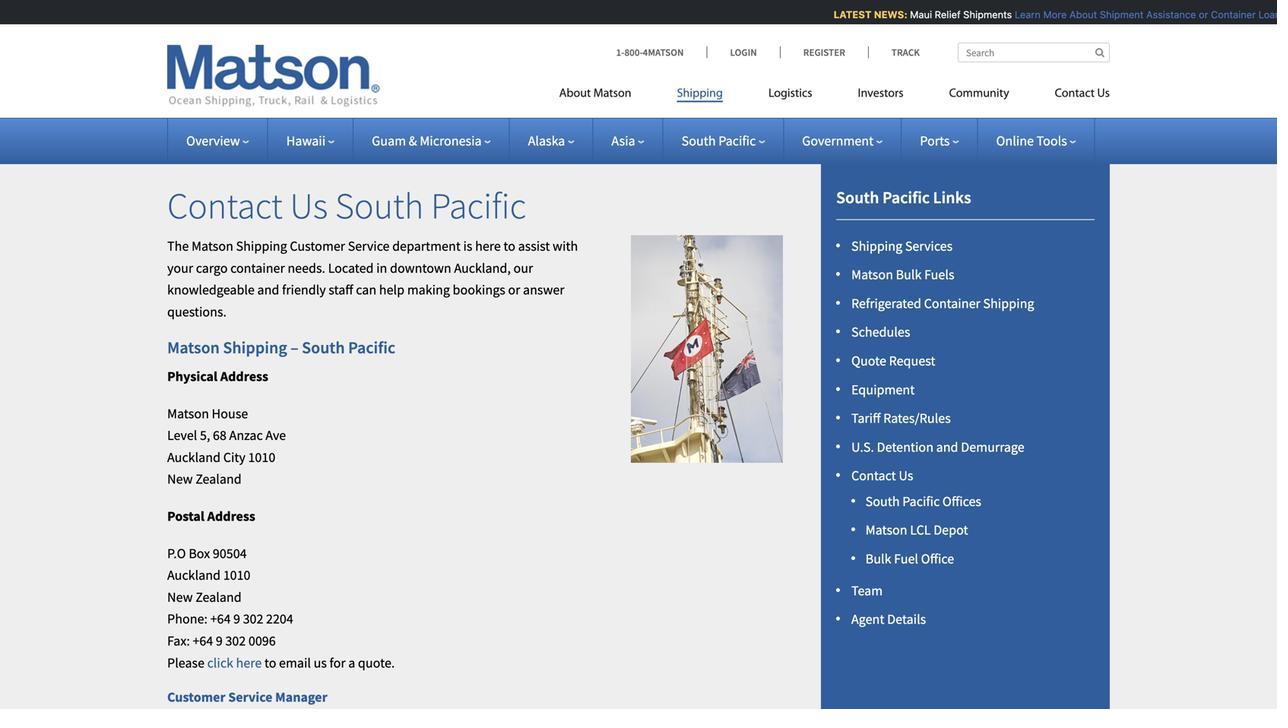 Task type: vqa. For each thing, say whether or not it's contained in the screenshot.
Phone Number *
no



Task type: describe. For each thing, give the bounding box(es) containing it.
Search search field
[[958, 43, 1110, 62]]

overview link
[[186, 132, 249, 149]]

south right –
[[302, 337, 345, 358]]

shipment
[[1096, 9, 1140, 20]]

agent details link
[[852, 611, 926, 628]]

5,
[[200, 427, 210, 444]]

postal address
[[167, 508, 255, 525]]

government link
[[802, 132, 883, 149]]

asia link
[[612, 132, 644, 149]]

about matson link
[[559, 80, 654, 111]]

located
[[328, 259, 374, 277]]

tariff
[[852, 410, 881, 427]]

1 vertical spatial customer
[[167, 689, 226, 706]]

shipping link
[[654, 80, 746, 111]]

pacific down can
[[348, 337, 396, 358]]

p.o
[[167, 545, 186, 562]]

0096
[[249, 633, 276, 650]]

0 horizontal spatial 9
[[216, 633, 223, 650]]

loans
[[1255, 9, 1277, 20]]

0 vertical spatial +64
[[210, 611, 231, 628]]

learn more about shipment assistance or container loans link
[[1011, 9, 1277, 20]]

u.s. detention and demurrage
[[852, 439, 1025, 456]]

community
[[949, 88, 1009, 100]]

and inside the matson shipping customer service department is here to assist with your cargo container needs. located in downtown auckland, our knowledgeable and friendly staff can help making bookings or answer questions.
[[257, 281, 279, 298]]

bulk fuel office link
[[863, 550, 954, 568]]

matson lcl depot link
[[863, 522, 968, 539]]

asia
[[612, 132, 635, 149]]

1010 inside p.o box 90504 auckland 1010 new zealand phone: +64 9 302 2204 fax: +64 9 302 0096 please click here to email us for a quote.
[[223, 567, 251, 584]]

schedules link
[[852, 324, 910, 341]]

matson shipping – south pacific
[[167, 337, 396, 358]]

quote request link
[[852, 352, 936, 369]]

about inside top menu navigation
[[559, 88, 591, 100]]

bookings
[[453, 281, 505, 298]]

logistics link
[[746, 80, 835, 111]]

customer inside the matson shipping customer service department is here to assist with your cargo container needs. located in downtown auckland, our knowledgeable and friendly staff can help making bookings or answer questions.
[[290, 238, 345, 255]]

auckland inside matson house level 5, 68 anzac ave auckland city 1010 new zealand
[[167, 449, 221, 466]]

equipment link
[[852, 381, 915, 398]]

logistics
[[769, 88, 812, 100]]

cargo
[[196, 259, 228, 277]]

relief
[[931, 9, 957, 20]]

tariff rates/rules link
[[852, 410, 951, 427]]

postal
[[167, 508, 205, 525]]

anzac
[[229, 427, 263, 444]]

register link
[[780, 46, 868, 59]]

p.o box 90504 auckland 1010 new zealand phone: +64 9 302 2204 fax: +64 9 302 0096 please click here to email us for a quote.
[[167, 545, 395, 672]]

contact us south pacific
[[167, 183, 526, 228]]

about matson
[[559, 88, 632, 100]]

ports
[[920, 132, 950, 149]]

schedules
[[852, 324, 910, 341]]

tools
[[1037, 132, 1067, 149]]

new inside matson house level 5, 68 anzac ave auckland city 1010 new zealand
[[167, 471, 193, 488]]

address for physical address
[[220, 368, 268, 385]]

investors link
[[835, 80, 927, 111]]

bulk fuel office
[[863, 550, 954, 568]]

guam & micronesia link
[[372, 132, 491, 149]]

1-800-4matson
[[616, 46, 684, 59]]

fuels
[[925, 266, 955, 283]]

0 horizontal spatial contact us link
[[852, 467, 913, 484]]

0 vertical spatial 9
[[233, 611, 240, 628]]

quote request
[[852, 352, 936, 369]]

online
[[996, 132, 1034, 149]]

a
[[348, 654, 355, 672]]

contact us inside south pacific links section
[[852, 467, 913, 484]]

rates/rules
[[884, 410, 951, 427]]

zealand inside p.o box 90504 auckland 1010 new zealand phone: +64 9 302 2204 fax: +64 9 302 0096 please click here to email us for a quote.
[[196, 589, 242, 606]]

south for south pacific offices
[[866, 493, 900, 510]]

click
[[207, 654, 233, 672]]

contact us inside top menu navigation
[[1055, 88, 1110, 100]]

matson bulk fuels link
[[852, 266, 955, 283]]

0 vertical spatial contact us link
[[1032, 80, 1110, 111]]

box
[[189, 545, 210, 562]]

0 vertical spatial 302
[[243, 611, 263, 628]]

offices
[[943, 493, 982, 510]]

us inside south pacific links section
[[899, 467, 913, 484]]

top menu navigation
[[559, 80, 1110, 111]]

1-
[[616, 46, 625, 59]]

us inside contact us link
[[1097, 88, 1110, 100]]

south pacific offices
[[863, 493, 982, 510]]

ports link
[[920, 132, 959, 149]]

4matson
[[643, 46, 684, 59]]

0 horizontal spatial service
[[228, 689, 273, 706]]

pacific for south pacific links
[[883, 187, 930, 208]]

services
[[905, 237, 953, 255]]

1010 inside matson house level 5, 68 anzac ave auckland city 1010 new zealand
[[248, 449, 275, 466]]

to inside p.o box 90504 auckland 1010 new zealand phone: +64 9 302 2204 fax: +64 9 302 0096 please click here to email us for a quote.
[[264, 654, 276, 672]]

matson inside top menu navigation
[[594, 88, 632, 100]]

click here link
[[207, 654, 262, 672]]

1-800-4matson link
[[616, 46, 707, 59]]

for
[[330, 654, 346, 672]]

pacific for south pacific
[[719, 132, 756, 149]]

refrigerated container shipping
[[852, 295, 1034, 312]]

search image
[[1096, 48, 1105, 57]]

track link
[[868, 46, 920, 59]]

login
[[730, 46, 757, 59]]

department
[[392, 238, 461, 255]]

community link
[[927, 80, 1032, 111]]

customer service manager
[[167, 689, 328, 706]]

fax:
[[167, 633, 190, 650]]

agent details
[[852, 611, 926, 628]]

and inside south pacific links section
[[936, 439, 958, 456]]

details
[[887, 611, 926, 628]]

assist
[[518, 238, 550, 255]]

ave
[[266, 427, 286, 444]]

contact inside south pacific links section
[[852, 467, 896, 484]]

shipping inside top menu navigation
[[677, 88, 723, 100]]



Task type: locate. For each thing, give the bounding box(es) containing it.
to inside the matson shipping customer service department is here to assist with your cargo container needs. located in downtown auckland, our knowledgeable and friendly staff can help making bookings or answer questions.
[[504, 238, 515, 255]]

shipments
[[959, 9, 1008, 20]]

address for postal address
[[207, 508, 255, 525]]

0 vertical spatial customer
[[290, 238, 345, 255]]

depot
[[934, 522, 968, 539]]

1 vertical spatial new
[[167, 589, 193, 606]]

1 zealand from the top
[[196, 471, 242, 488]]

new
[[167, 471, 193, 488], [167, 589, 193, 606]]

1 vertical spatial contact us
[[852, 467, 913, 484]]

2 auckland from the top
[[167, 567, 221, 584]]

south pacific links
[[836, 187, 971, 208]]

0 vertical spatial or
[[1195, 9, 1204, 20]]

service down 'click here' link
[[228, 689, 273, 706]]

house
[[212, 405, 248, 422]]

online tools link
[[996, 132, 1076, 149]]

1 vertical spatial us
[[290, 183, 328, 228]]

1010 down 90504
[[223, 567, 251, 584]]

matson inside the matson shipping customer service department is here to assist with your cargo container needs. located in downtown auckland, our knowledgeable and friendly staff can help making bookings or answer questions.
[[192, 238, 233, 255]]

zealand down city
[[196, 471, 242, 488]]

shipping services link
[[852, 237, 953, 255]]

1 new from the top
[[167, 471, 193, 488]]

1 vertical spatial and
[[936, 439, 958, 456]]

contact us link up "tools"
[[1032, 80, 1110, 111]]

south pacific links section
[[802, 150, 1129, 709]]

contact up "tools"
[[1055, 88, 1095, 100]]

0 vertical spatial us
[[1097, 88, 1110, 100]]

1010
[[248, 449, 275, 466], [223, 567, 251, 584]]

0 vertical spatial bulk
[[896, 266, 922, 283]]

pacific for south pacific offices
[[903, 493, 940, 510]]

1 vertical spatial zealand
[[196, 589, 242, 606]]

302 up 0096
[[243, 611, 263, 628]]

news:
[[870, 9, 904, 20]]

equipment
[[852, 381, 915, 398]]

0 horizontal spatial to
[[264, 654, 276, 672]]

south down government link
[[836, 187, 879, 208]]

level
[[167, 427, 197, 444]]

service inside the matson shipping customer service department is here to assist with your cargo container needs. located in downtown auckland, our knowledgeable and friendly staff can help making bookings or answer questions.
[[348, 238, 390, 255]]

guam & micronesia
[[372, 132, 482, 149]]

matson bulk fuels
[[852, 266, 955, 283]]

office
[[921, 550, 954, 568]]

&
[[409, 132, 417, 149]]

auckland down 5,
[[167, 449, 221, 466]]

1 vertical spatial 302
[[225, 633, 246, 650]]

or inside the matson shipping customer service department is here to assist with your cargo container needs. located in downtown auckland, our knowledgeable and friendly staff can help making bookings or answer questions.
[[508, 281, 520, 298]]

south pacific
[[682, 132, 756, 149]]

zealand up phone:
[[196, 589, 242, 606]]

login link
[[707, 46, 780, 59]]

1 vertical spatial here
[[236, 654, 262, 672]]

None search field
[[958, 43, 1110, 62]]

0 vertical spatial to
[[504, 238, 515, 255]]

1 vertical spatial or
[[508, 281, 520, 298]]

blue matson logo with ocean, shipping, truck, rail and logistics written beneath it. image
[[167, 45, 380, 107]]

more
[[1039, 9, 1063, 20]]

2 horizontal spatial contact
[[1055, 88, 1095, 100]]

matson up level
[[167, 405, 209, 422]]

contact us link
[[1032, 80, 1110, 111], [852, 467, 913, 484]]

1010 down ave at the bottom of page
[[248, 449, 275, 466]]

south pacific offices link
[[863, 493, 982, 510]]

0 horizontal spatial customer
[[167, 689, 226, 706]]

zealand inside matson house level 5, 68 anzac ave auckland city 1010 new zealand
[[196, 471, 242, 488]]

pacific
[[719, 132, 756, 149], [431, 183, 526, 228], [883, 187, 930, 208], [348, 337, 396, 358], [903, 493, 940, 510]]

here inside p.o box 90504 auckland 1010 new zealand phone: +64 9 302 2204 fax: +64 9 302 0096 please click here to email us for a quote.
[[236, 654, 262, 672]]

online tools
[[996, 132, 1067, 149]]

2 new from the top
[[167, 589, 193, 606]]

container inside south pacific links section
[[924, 295, 981, 312]]

quote.
[[358, 654, 395, 672]]

matson house level 5, 68 anzac ave auckland city 1010 new zealand
[[167, 405, 286, 488]]

pacific up is
[[431, 183, 526, 228]]

manager
[[275, 689, 328, 706]]

assistance
[[1142, 9, 1192, 20]]

1 horizontal spatial us
[[899, 467, 913, 484]]

1 vertical spatial service
[[228, 689, 273, 706]]

service
[[348, 238, 390, 255], [228, 689, 273, 706]]

1 vertical spatial 9
[[216, 633, 223, 650]]

u.s. detention and demurrage link
[[852, 439, 1025, 456]]

matson
[[594, 88, 632, 100], [192, 238, 233, 255], [852, 266, 893, 283], [167, 337, 220, 358], [167, 405, 209, 422], [866, 522, 908, 539]]

us down search icon
[[1097, 88, 1110, 100]]

about right the more
[[1066, 9, 1093, 20]]

to left assist
[[504, 238, 515, 255]]

matson for matson shipping – south pacific
[[167, 337, 220, 358]]

2 vertical spatial us
[[899, 467, 913, 484]]

detention
[[877, 439, 934, 456]]

learn
[[1011, 9, 1037, 20]]

1 vertical spatial to
[[264, 654, 276, 672]]

1 vertical spatial about
[[559, 88, 591, 100]]

answer
[[523, 281, 565, 298]]

banner image
[[0, 0, 1277, 150]]

0 vertical spatial container
[[1207, 9, 1252, 20]]

1 vertical spatial bulk
[[866, 550, 891, 568]]

us up needs.
[[290, 183, 328, 228]]

1 horizontal spatial bulk
[[896, 266, 922, 283]]

0 vertical spatial address
[[220, 368, 268, 385]]

south up "department"
[[335, 183, 424, 228]]

auckland inside p.o box 90504 auckland 1010 new zealand phone: +64 9 302 2204 fax: +64 9 302 0096 please click here to email us for a quote.
[[167, 567, 221, 584]]

shipping
[[677, 88, 723, 100], [852, 237, 903, 255], [236, 238, 287, 255], [983, 295, 1034, 312], [223, 337, 287, 358]]

1 horizontal spatial service
[[348, 238, 390, 255]]

contact inside top menu navigation
[[1055, 88, 1095, 100]]

about up alaska link on the left top of page
[[559, 88, 591, 100]]

team link
[[852, 582, 883, 599]]

south for south pacific links
[[836, 187, 879, 208]]

1 vertical spatial container
[[924, 295, 981, 312]]

lcl
[[910, 522, 931, 539]]

0 vertical spatial contact
[[1055, 88, 1095, 100]]

and
[[257, 281, 279, 298], [936, 439, 958, 456]]

0 horizontal spatial and
[[257, 281, 279, 298]]

the
[[167, 238, 189, 255]]

or right assistance
[[1195, 9, 1204, 20]]

and down rates/rules
[[936, 439, 958, 456]]

90504
[[213, 545, 247, 562]]

1 vertical spatial auckland
[[167, 567, 221, 584]]

1 vertical spatial address
[[207, 508, 255, 525]]

0 vertical spatial new
[[167, 471, 193, 488]]

1 horizontal spatial and
[[936, 439, 958, 456]]

2 horizontal spatial us
[[1097, 88, 1110, 100]]

pacific up lcl
[[903, 493, 940, 510]]

auckland,
[[454, 259, 511, 277]]

0 vertical spatial here
[[475, 238, 501, 255]]

0 vertical spatial zealand
[[196, 471, 242, 488]]

alaska link
[[528, 132, 574, 149]]

pacific left "links" on the right of page
[[883, 187, 930, 208]]

and down the container
[[257, 281, 279, 298]]

south down shipping link at the right
[[682, 132, 716, 149]]

1 vertical spatial +64
[[193, 633, 213, 650]]

to
[[504, 238, 515, 255], [264, 654, 276, 672]]

needs.
[[288, 259, 325, 277]]

1 auckland from the top
[[167, 449, 221, 466]]

matson for matson lcl depot
[[866, 522, 908, 539]]

matson for matson bulk fuels
[[852, 266, 893, 283]]

here inside the matson shipping customer service department is here to assist with your cargo container needs. located in downtown auckland, our knowledgeable and friendly staff can help making bookings or answer questions.
[[475, 238, 501, 255]]

to down 0096
[[264, 654, 276, 672]]

0 horizontal spatial bulk
[[866, 550, 891, 568]]

0 vertical spatial service
[[348, 238, 390, 255]]

1 horizontal spatial contact us link
[[1032, 80, 1110, 111]]

0 horizontal spatial or
[[508, 281, 520, 298]]

staff
[[329, 281, 353, 298]]

customer down please
[[167, 689, 226, 706]]

phone:
[[167, 611, 208, 628]]

investors
[[858, 88, 904, 100]]

address up house on the left
[[220, 368, 268, 385]]

south up matson lcl depot link
[[866, 493, 900, 510]]

0 vertical spatial 1010
[[248, 449, 275, 466]]

questions.
[[167, 303, 227, 320]]

hawaii link
[[286, 132, 335, 149]]

contact up the
[[167, 183, 283, 228]]

302 up 'click here' link
[[225, 633, 246, 650]]

shipping inside the matson shipping customer service department is here to assist with your cargo container needs. located in downtown auckland, our knowledgeable and friendly staff can help making bookings or answer questions.
[[236, 238, 287, 255]]

new inside p.o box 90504 auckland 1010 new zealand phone: +64 9 302 2204 fax: +64 9 302 0096 please click here to email us for a quote.
[[167, 589, 193, 606]]

us down detention
[[899, 467, 913, 484]]

0 vertical spatial auckland
[[167, 449, 221, 466]]

south for south pacific
[[682, 132, 716, 149]]

track
[[892, 46, 920, 59]]

auckland
[[167, 449, 221, 466], [167, 567, 221, 584]]

matson up physical
[[167, 337, 220, 358]]

1 horizontal spatial contact
[[852, 467, 896, 484]]

help
[[379, 281, 405, 298]]

new up postal
[[167, 471, 193, 488]]

contact us link down u.s.
[[852, 467, 913, 484]]

auckland down box on the bottom
[[167, 567, 221, 584]]

the matson shipping customer service department is here to assist with your cargo container needs. located in downtown auckland, our knowledgeable and friendly staff can help making bookings or answer questions.
[[167, 238, 578, 320]]

latest news: maui relief shipments learn more about shipment assistance or container loans
[[830, 9, 1277, 20]]

or down our
[[508, 281, 520, 298]]

alaska
[[528, 132, 565, 149]]

refrigerated container shipping link
[[852, 295, 1034, 312]]

1 vertical spatial contact
[[167, 183, 283, 228]]

overview
[[186, 132, 240, 149]]

1 horizontal spatial to
[[504, 238, 515, 255]]

customer
[[290, 238, 345, 255], [167, 689, 226, 706]]

0 vertical spatial about
[[1066, 9, 1093, 20]]

pacific down shipping link at the right
[[719, 132, 756, 149]]

here down 0096
[[236, 654, 262, 672]]

0 horizontal spatial us
[[290, 183, 328, 228]]

container
[[1207, 9, 1252, 20], [924, 295, 981, 312]]

container down fuels
[[924, 295, 981, 312]]

contact us down u.s.
[[852, 467, 913, 484]]

matson lcl depot
[[863, 522, 968, 539]]

2 zealand from the top
[[196, 589, 242, 606]]

links
[[933, 187, 971, 208]]

1 horizontal spatial about
[[1066, 9, 1093, 20]]

1 vertical spatial contact us link
[[852, 467, 913, 484]]

fuel
[[894, 550, 918, 568]]

0 horizontal spatial contact us
[[852, 467, 913, 484]]

address up 90504
[[207, 508, 255, 525]]

guam
[[372, 132, 406, 149]]

2 vertical spatial contact
[[852, 467, 896, 484]]

9 left 2204
[[233, 611, 240, 628]]

1 horizontal spatial container
[[1207, 9, 1252, 20]]

friendly
[[282, 281, 326, 298]]

0 horizontal spatial contact
[[167, 183, 283, 228]]

matson up cargo
[[192, 238, 233, 255]]

customer up needs.
[[290, 238, 345, 255]]

here
[[475, 238, 501, 255], [236, 654, 262, 672]]

here right is
[[475, 238, 501, 255]]

address
[[220, 368, 268, 385], [207, 508, 255, 525]]

0 horizontal spatial about
[[559, 88, 591, 100]]

making
[[407, 281, 450, 298]]

matson for matson house level 5, 68 anzac ave auckland city 1010 new zealand
[[167, 405, 209, 422]]

1 horizontal spatial 9
[[233, 611, 240, 628]]

+64 right fax: on the bottom of the page
[[193, 633, 213, 650]]

about
[[1066, 9, 1093, 20], [559, 88, 591, 100]]

contact down u.s.
[[852, 467, 896, 484]]

service up the in
[[348, 238, 390, 255]]

team
[[852, 582, 883, 599]]

physical address
[[167, 368, 268, 385]]

68
[[213, 427, 227, 444]]

container
[[230, 259, 285, 277]]

9 up click
[[216, 633, 223, 650]]

bulk down 'shipping services'
[[896, 266, 922, 283]]

1 vertical spatial 1010
[[223, 567, 251, 584]]

request
[[889, 352, 936, 369]]

0 vertical spatial and
[[257, 281, 279, 298]]

with
[[553, 238, 578, 255]]

please
[[167, 654, 205, 672]]

+64
[[210, 611, 231, 628], [193, 633, 213, 650]]

1 horizontal spatial here
[[475, 238, 501, 255]]

matson inside matson house level 5, 68 anzac ave auckland city 1010 new zealand
[[167, 405, 209, 422]]

1 horizontal spatial or
[[1195, 9, 1204, 20]]

bulk left fuel
[[866, 550, 891, 568]]

1 horizontal spatial customer
[[290, 238, 345, 255]]

0 horizontal spatial here
[[236, 654, 262, 672]]

physical
[[167, 368, 218, 385]]

can
[[356, 281, 377, 298]]

matson down '1-'
[[594, 88, 632, 100]]

+64 right phone:
[[210, 611, 231, 628]]

0 horizontal spatial container
[[924, 295, 981, 312]]

contact us down search icon
[[1055, 88, 1110, 100]]

800-
[[625, 46, 643, 59]]

matson up refrigerated at right top
[[852, 266, 893, 283]]

0 vertical spatial contact us
[[1055, 88, 1110, 100]]

1 horizontal spatial contact us
[[1055, 88, 1110, 100]]

new up phone:
[[167, 589, 193, 606]]

container left loans
[[1207, 9, 1252, 20]]

matson left lcl
[[866, 522, 908, 539]]



